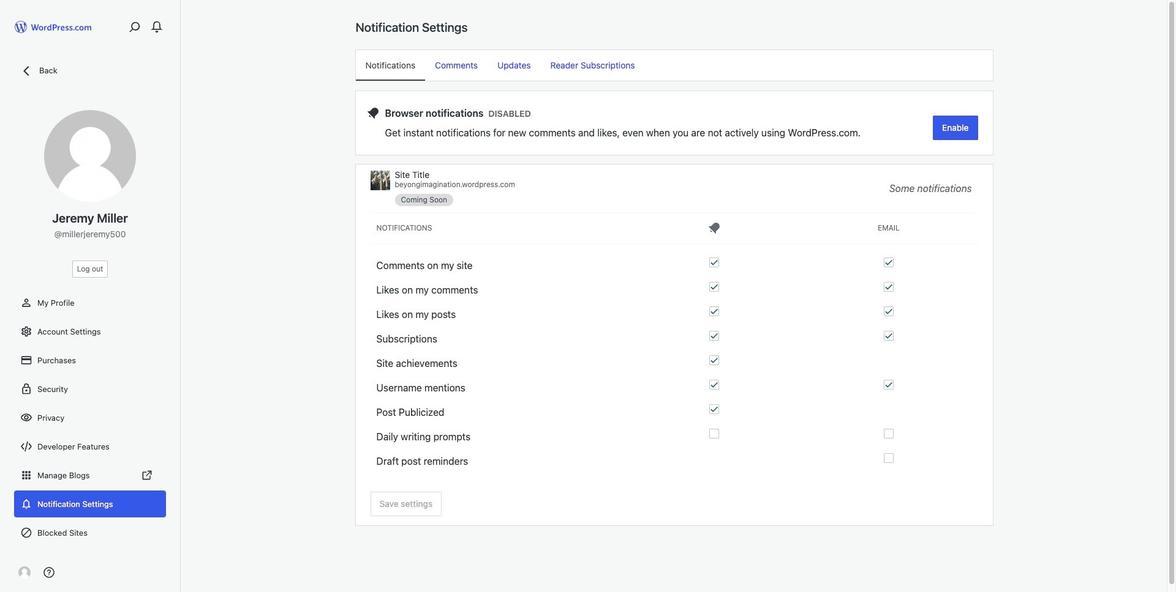 Task type: locate. For each thing, give the bounding box(es) containing it.
lock image
[[20, 383, 32, 396]]

menu
[[356, 50, 993, 81]]

1 vertical spatial jeremy miller image
[[18, 567, 31, 580]]

None checkbox
[[709, 258, 719, 268], [884, 282, 894, 292], [709, 307, 719, 317], [884, 307, 894, 317], [709, 331, 719, 341], [884, 380, 894, 390], [884, 429, 894, 439], [884, 454, 894, 464], [709, 258, 719, 268], [884, 282, 894, 292], [709, 307, 719, 317], [884, 307, 894, 317], [709, 331, 719, 341], [884, 380, 894, 390], [884, 429, 894, 439], [884, 454, 894, 464]]

credit_card image
[[20, 355, 32, 367]]

visibility image
[[20, 412, 32, 425]]

apps image
[[20, 470, 32, 482]]

jeremy miller image
[[44, 110, 136, 202], [18, 567, 31, 580]]

block image
[[20, 527, 32, 540]]

None checkbox
[[884, 258, 894, 268], [709, 282, 719, 292], [884, 331, 894, 341], [709, 356, 719, 366], [709, 380, 719, 390], [709, 405, 719, 415], [709, 429, 719, 439], [884, 258, 894, 268], [709, 282, 719, 292], [884, 331, 894, 341], [709, 356, 719, 366], [709, 380, 719, 390], [709, 405, 719, 415], [709, 429, 719, 439]]

0 vertical spatial jeremy miller image
[[44, 110, 136, 202]]

main content
[[356, 20, 993, 526]]



Task type: vqa. For each thing, say whether or not it's contained in the screenshot.
settings icon
yes



Task type: describe. For each thing, give the bounding box(es) containing it.
1 horizontal spatial jeremy miller image
[[44, 110, 136, 202]]

person image
[[20, 297, 32, 309]]

0 horizontal spatial jeremy miller image
[[18, 567, 31, 580]]

settings image
[[20, 326, 32, 338]]

notifications image
[[20, 499, 32, 511]]



